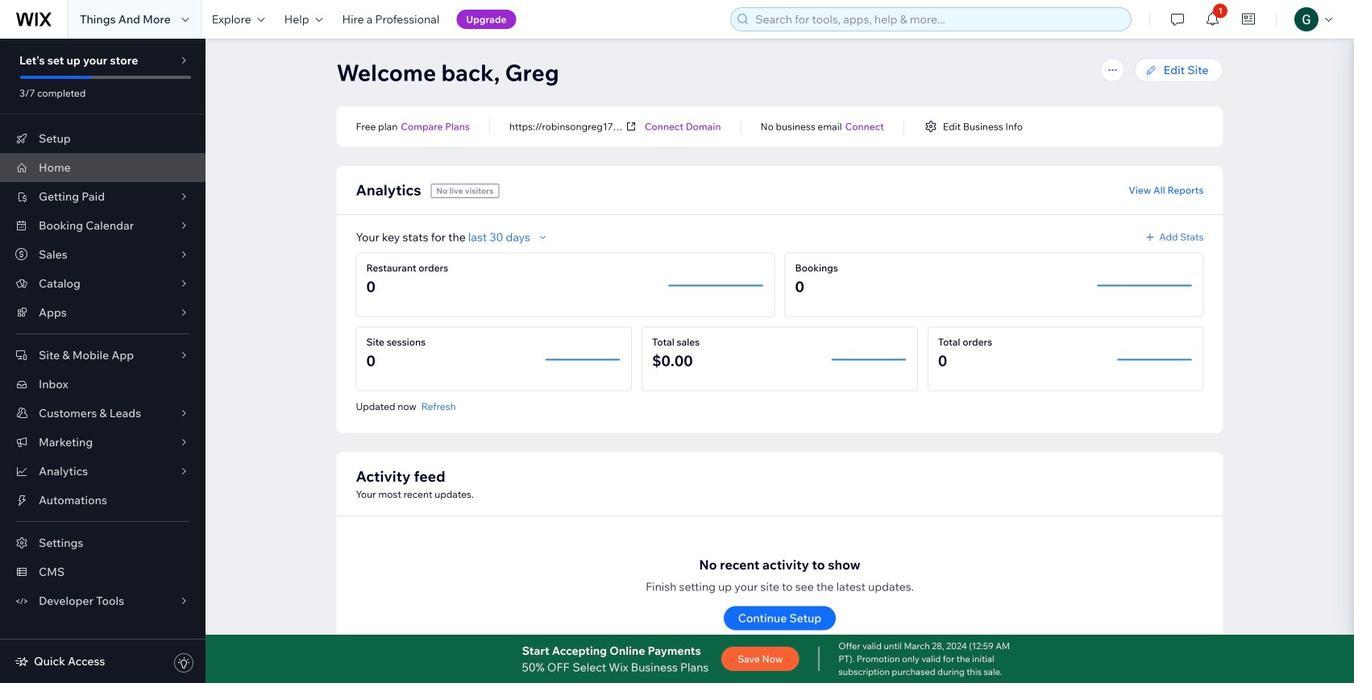 Task type: locate. For each thing, give the bounding box(es) containing it.
Search for tools, apps, help & more... field
[[751, 8, 1127, 31]]

sidebar element
[[0, 39, 206, 684]]



Task type: vqa. For each thing, say whether or not it's contained in the screenshot.
'type your message. hit enter to submit.' text field
no



